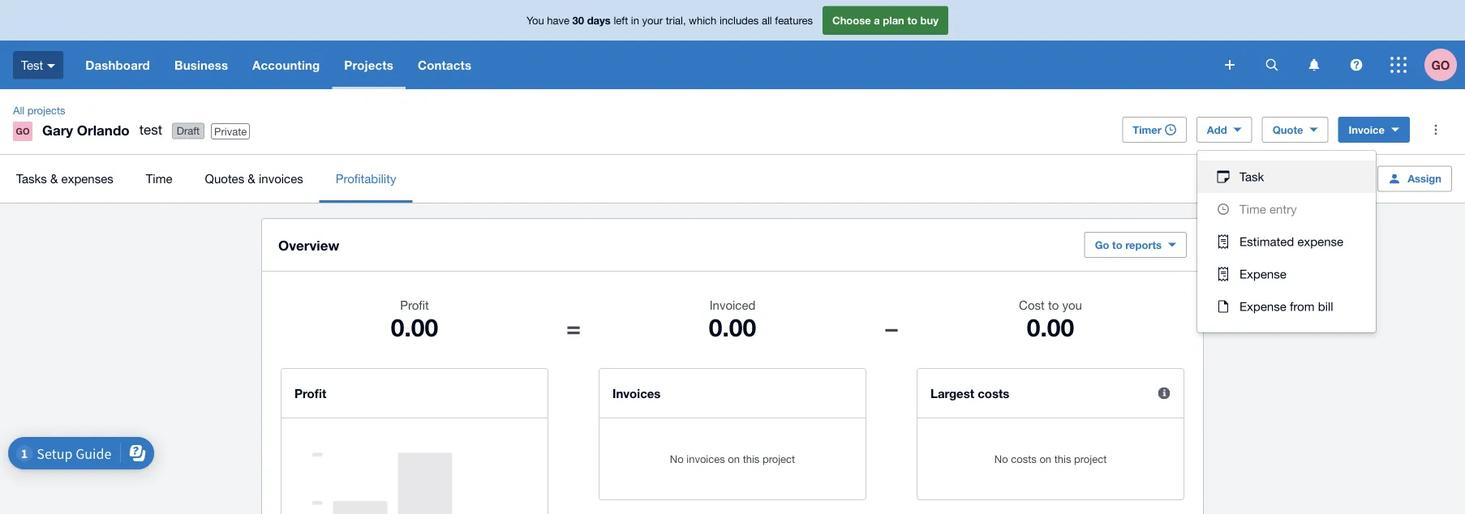 Task type: locate. For each thing, give the bounding box(es) containing it.
wrapper image
[[1214, 301, 1234, 313]]

costs
[[978, 386, 1010, 401], [1011, 453, 1037, 465]]

2 0.00 from the left
[[709, 312, 757, 342]]

1 horizontal spatial profit
[[400, 298, 429, 312]]

time for time
[[146, 172, 172, 186]]

projects button
[[332, 41, 406, 89]]

this
[[743, 453, 760, 465], [1055, 453, 1072, 465]]

0 vertical spatial go
[[1432, 58, 1451, 72]]

accounting
[[252, 58, 320, 72]]

to for cost to you 0.00
[[1048, 298, 1059, 312]]

group containing task
[[1198, 151, 1376, 333]]

invoices
[[613, 386, 661, 401]]

costs for no
[[1011, 453, 1037, 465]]

time left entry
[[1240, 202, 1267, 216]]

4 wrapper image from the top
[[1214, 267, 1234, 282]]

0 vertical spatial costs
[[978, 386, 1010, 401]]

0 vertical spatial expense
[[1240, 267, 1287, 281]]

to inside cost to you 0.00
[[1048, 298, 1059, 312]]

2 horizontal spatial 0.00
[[1027, 312, 1075, 342]]

0 vertical spatial time
[[146, 172, 172, 186]]

bill
[[1319, 299, 1334, 314]]

1 horizontal spatial to
[[1048, 298, 1059, 312]]

this for invoices
[[743, 453, 760, 465]]

wrapper image inside time entry button
[[1214, 204, 1234, 215]]

all projects link
[[6, 102, 72, 118]]

invoice
[[1349, 123, 1385, 136]]

wrapper image for expense
[[1214, 267, 1234, 282]]

project
[[763, 453, 795, 465], [1075, 453, 1107, 465]]

projects
[[27, 104, 65, 116]]

assign button
[[1378, 166, 1453, 192]]

expense from bill link
[[1198, 291, 1376, 323]]

to inside popup button
[[1113, 239, 1123, 251]]

0.00
[[391, 312, 438, 342], [709, 312, 757, 342], [1027, 312, 1075, 342]]

wrapper image inside 'task' button
[[1214, 171, 1234, 183]]

1 vertical spatial profit
[[295, 386, 326, 401]]

list box containing task
[[1198, 151, 1376, 333]]

1 horizontal spatial invoices
[[687, 453, 725, 465]]

0 horizontal spatial go
[[16, 126, 30, 137]]

expense
[[1240, 267, 1287, 281], [1240, 299, 1287, 314]]

wrapper image up wrapper icon
[[1214, 267, 1234, 282]]

expense from bill
[[1240, 299, 1334, 314]]

have
[[547, 14, 570, 27]]

2 no from the left
[[995, 453, 1008, 465]]

to left the buy
[[908, 14, 918, 27]]

2 project from the left
[[1075, 453, 1107, 465]]

wrapper image
[[1214, 171, 1234, 183], [1214, 204, 1234, 215], [1214, 235, 1234, 249], [1214, 267, 1234, 282]]

list box
[[1198, 151, 1376, 333]]

svg image right the test
[[47, 64, 55, 68]]

1 vertical spatial go
[[16, 126, 30, 137]]

0 vertical spatial profit
[[400, 298, 429, 312]]

time for time entry
[[1240, 202, 1267, 216]]

svg image
[[1391, 57, 1407, 73], [1266, 59, 1279, 71], [1309, 59, 1320, 71], [1225, 60, 1235, 70], [47, 64, 55, 68]]

invoiced 0.00
[[709, 298, 757, 342]]

wrapper image left "task"
[[1214, 171, 1234, 183]]

time inside button
[[1240, 202, 1267, 216]]

project for no invoices on this project
[[763, 453, 795, 465]]

1 vertical spatial to
[[1113, 239, 1123, 251]]

1 on from the left
[[728, 453, 740, 465]]

expense left from
[[1240, 299, 1287, 314]]

=
[[566, 312, 581, 342]]

1 horizontal spatial this
[[1055, 453, 1072, 465]]

−
[[885, 312, 899, 342]]

which
[[689, 14, 717, 27]]

0 horizontal spatial &
[[50, 172, 58, 186]]

profit 0.00
[[391, 298, 438, 342]]

& for quotes
[[248, 172, 255, 186]]

business button
[[162, 41, 240, 89]]

gary
[[42, 122, 73, 138]]

1 horizontal spatial &
[[248, 172, 255, 186]]

2 expense from the top
[[1240, 299, 1287, 314]]

2 vertical spatial to
[[1048, 298, 1059, 312]]

wrapper image inside estimated expense button
[[1214, 235, 1234, 249]]

go up 'more options' image
[[1432, 58, 1451, 72]]

group
[[1198, 151, 1376, 333]]

0 horizontal spatial this
[[743, 453, 760, 465]]

go
[[1095, 239, 1110, 251]]

tasks & expenses link
[[0, 155, 130, 203]]

1 wrapper image from the top
[[1214, 171, 1234, 183]]

2 horizontal spatial to
[[1113, 239, 1123, 251]]

no
[[670, 453, 684, 465], [995, 453, 1008, 465]]

expense button
[[1198, 258, 1376, 291]]

1 horizontal spatial project
[[1075, 453, 1107, 465]]

go down all
[[16, 126, 30, 137]]

3 0.00 from the left
[[1027, 312, 1075, 342]]

0 horizontal spatial costs
[[978, 386, 1010, 401]]

3 wrapper image from the top
[[1214, 235, 1234, 249]]

go
[[1432, 58, 1451, 72], [16, 126, 30, 137]]

1 & from the left
[[50, 172, 58, 186]]

0 horizontal spatial 0.00
[[391, 312, 438, 342]]

1 vertical spatial time
[[1240, 202, 1267, 216]]

on
[[728, 453, 740, 465], [1040, 453, 1052, 465]]

on for costs
[[1040, 453, 1052, 465]]

wrapper image inside expense button
[[1214, 267, 1234, 282]]

profit inside profit 0.00
[[400, 298, 429, 312]]

time entry
[[1240, 202, 1297, 216]]

0 horizontal spatial to
[[908, 14, 918, 27]]

svg image left svg icon on the right of the page
[[1309, 59, 1320, 71]]

expense down estimated
[[1240, 267, 1287, 281]]

1 horizontal spatial on
[[1040, 453, 1052, 465]]

1 vertical spatial costs
[[1011, 453, 1037, 465]]

1 expense from the top
[[1240, 267, 1287, 281]]

& right the tasks
[[50, 172, 58, 186]]

0 horizontal spatial invoices
[[259, 172, 303, 186]]

0.00 for profit 0.00
[[391, 312, 438, 342]]

project for no costs on this project
[[1075, 453, 1107, 465]]

navigation containing dashboard
[[73, 41, 1214, 89]]

2 this from the left
[[1055, 453, 1072, 465]]

30
[[573, 14, 584, 27]]

2 & from the left
[[248, 172, 255, 186]]

quotes
[[205, 172, 244, 186]]

test button
[[0, 41, 73, 89]]

your
[[642, 14, 663, 27]]

you
[[1063, 298, 1083, 312]]

time
[[146, 172, 172, 186], [1240, 202, 1267, 216]]

buy
[[921, 14, 939, 27]]

1 no from the left
[[670, 453, 684, 465]]

expense inside button
[[1240, 267, 1287, 281]]

1 project from the left
[[763, 453, 795, 465]]

contacts button
[[406, 41, 484, 89]]

days
[[587, 14, 611, 27]]

invoices
[[259, 172, 303, 186], [687, 453, 725, 465]]

invoice button
[[1339, 117, 1410, 143]]

0 horizontal spatial no
[[670, 453, 684, 465]]

1 horizontal spatial go
[[1432, 58, 1451, 72]]

timer button
[[1123, 117, 1187, 143]]

& right quotes
[[248, 172, 255, 186]]

invoiced
[[710, 298, 756, 312]]

draft
[[177, 125, 200, 137]]

1 this from the left
[[743, 453, 760, 465]]

expenses
[[61, 172, 113, 186]]

time down test
[[146, 172, 172, 186]]

tasks
[[16, 172, 47, 186]]

2 wrapper image from the top
[[1214, 204, 1234, 215]]

1 horizontal spatial 0.00
[[709, 312, 757, 342]]

quote
[[1273, 123, 1304, 136]]

expense for expense from bill
[[1240, 299, 1287, 314]]

0 vertical spatial to
[[908, 14, 918, 27]]

0 horizontal spatial project
[[763, 453, 795, 465]]

2 on from the left
[[1040, 453, 1052, 465]]

choose a plan to buy
[[833, 14, 939, 27]]

no costs on this project
[[995, 453, 1107, 465]]

1 horizontal spatial costs
[[1011, 453, 1037, 465]]

quotes & invoices link
[[189, 155, 319, 203]]

wrapper image left estimated
[[1214, 235, 1234, 249]]

1 0.00 from the left
[[391, 312, 438, 342]]

dashboard link
[[73, 41, 162, 89]]

you
[[527, 14, 544, 27]]

0 horizontal spatial profit
[[295, 386, 326, 401]]

profit
[[400, 298, 429, 312], [295, 386, 326, 401]]

1 horizontal spatial no
[[995, 453, 1008, 465]]

1 vertical spatial expense
[[1240, 299, 1287, 314]]

to
[[908, 14, 918, 27], [1113, 239, 1123, 251], [1048, 298, 1059, 312]]

left
[[614, 14, 628, 27]]

0 vertical spatial invoices
[[259, 172, 303, 186]]

to left you
[[1048, 298, 1059, 312]]

wrapper image left time entry
[[1214, 204, 1234, 215]]

navigation
[[73, 41, 1214, 89]]

trial,
[[666, 14, 686, 27]]

0 horizontal spatial time
[[146, 172, 172, 186]]

go to reports
[[1095, 239, 1162, 251]]

banner
[[0, 0, 1466, 89]]

estimated expense button
[[1198, 226, 1376, 258]]

& for tasks
[[50, 172, 58, 186]]

wrapper image for task
[[1214, 171, 1234, 183]]

1 horizontal spatial time
[[1240, 202, 1267, 216]]

0 horizontal spatial on
[[728, 453, 740, 465]]

to right go
[[1113, 239, 1123, 251]]



Task type: describe. For each thing, give the bounding box(es) containing it.
estimated
[[1240, 235, 1295, 249]]

reports
[[1126, 239, 1162, 251]]

profit for profit 0.00
[[400, 298, 429, 312]]

on for invoices
[[728, 453, 740, 465]]

timer
[[1133, 123, 1162, 136]]

profitability link
[[319, 155, 413, 203]]

includes
[[720, 14, 759, 27]]

svg image up quote
[[1266, 59, 1279, 71]]

svg image
[[1351, 59, 1363, 71]]

add
[[1207, 123, 1228, 136]]

largest costs
[[931, 386, 1010, 401]]

assign
[[1408, 172, 1442, 185]]

quotes & invoices
[[205, 172, 303, 186]]

0.00 inside cost to you 0.00
[[1027, 312, 1075, 342]]

all projects
[[13, 104, 65, 116]]

expense for expense
[[1240, 267, 1287, 281]]

from
[[1290, 299, 1315, 314]]

time link
[[130, 155, 189, 203]]

wrapper image for time entry
[[1214, 204, 1234, 215]]

tasks & expenses
[[16, 172, 113, 186]]

add button
[[1197, 117, 1253, 143]]

costs for largest
[[978, 386, 1010, 401]]

go button
[[1425, 41, 1466, 89]]

wrapper image for estimated expense
[[1214, 235, 1234, 249]]

test
[[139, 122, 162, 138]]

no for no costs on this project
[[995, 453, 1008, 465]]

more options image
[[1420, 114, 1453, 146]]

you have 30 days left in your trial, which includes all features
[[527, 14, 813, 27]]

choose
[[833, 14, 871, 27]]

a
[[874, 14, 880, 27]]

1 vertical spatial invoices
[[687, 453, 725, 465]]

profitability
[[336, 172, 396, 186]]

largest
[[931, 386, 975, 401]]

go to reports button
[[1085, 232, 1187, 258]]

plan
[[883, 14, 905, 27]]

entry
[[1270, 202, 1297, 216]]

features
[[775, 14, 813, 27]]

to for go to reports
[[1113, 239, 1123, 251]]

svg image right svg icon on the right of the page
[[1391, 57, 1407, 73]]

contacts
[[418, 58, 472, 72]]

this for costs
[[1055, 453, 1072, 465]]

more info image
[[1148, 377, 1181, 410]]

banner containing dashboard
[[0, 0, 1466, 89]]

test
[[21, 58, 43, 72]]

quote button
[[1263, 117, 1329, 143]]

cost
[[1019, 298, 1045, 312]]

dashboard
[[85, 58, 150, 72]]

go inside popup button
[[1432, 58, 1451, 72]]

all
[[13, 104, 25, 116]]

projects
[[344, 58, 394, 72]]

task button
[[1198, 161, 1376, 193]]

accounting button
[[240, 41, 332, 89]]

no for no invoices on this project
[[670, 453, 684, 465]]

orlando
[[77, 122, 130, 138]]

task
[[1240, 170, 1265, 184]]

svg image up add popup button
[[1225, 60, 1235, 70]]

private
[[214, 125, 247, 138]]

expense
[[1298, 235, 1344, 249]]

in
[[631, 14, 639, 27]]

cost to you 0.00
[[1019, 298, 1083, 342]]

0.00 for invoiced 0.00
[[709, 312, 757, 342]]

gary orlando
[[42, 122, 130, 138]]

svg image inside test popup button
[[47, 64, 55, 68]]

profit for profit
[[295, 386, 326, 401]]

estimated expense
[[1240, 235, 1344, 249]]

no profit information available image
[[312, 435, 517, 515]]

business
[[174, 58, 228, 72]]

no invoices on this project
[[670, 453, 795, 465]]

overview
[[278, 237, 339, 253]]

all
[[762, 14, 772, 27]]

time entry button
[[1198, 193, 1376, 226]]



Task type: vqa. For each thing, say whether or not it's contained in the screenshot.
INVOICE
yes



